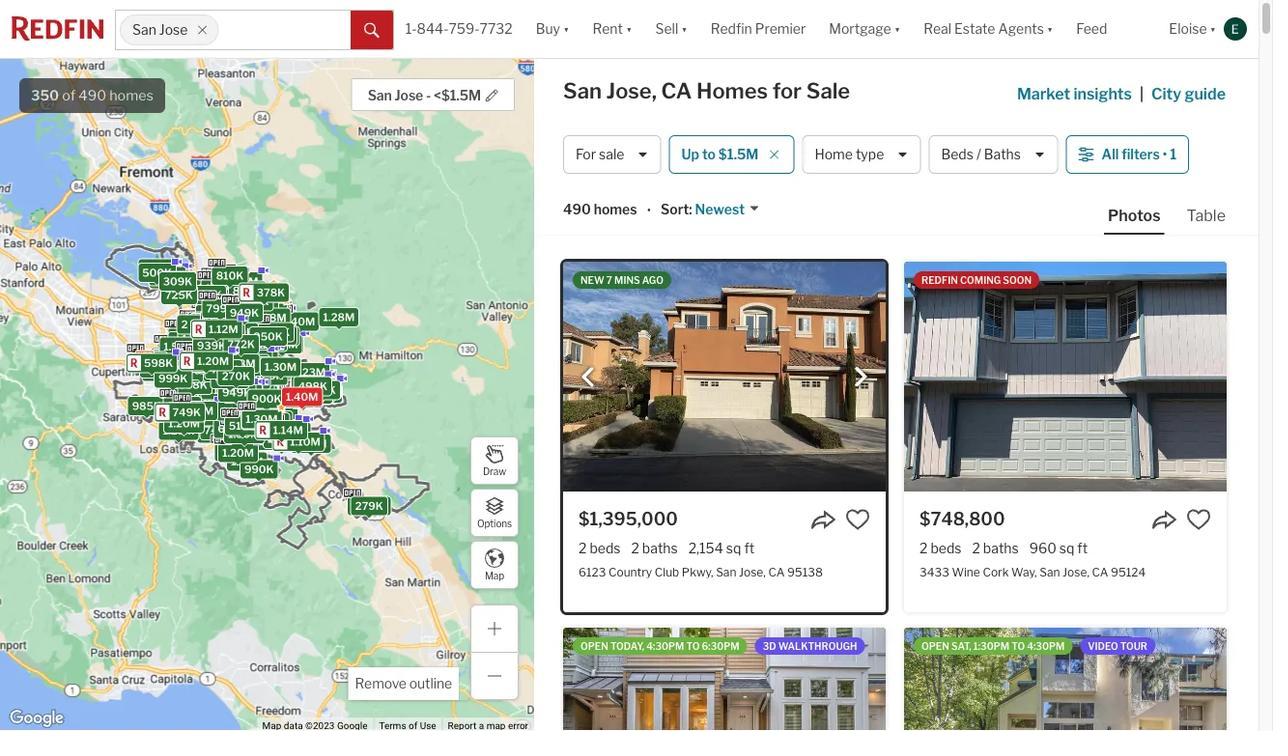 Task type: locate. For each thing, give the bounding box(es) containing it.
1 horizontal spatial 4:30pm
[[1027, 641, 1065, 652]]

400k
[[215, 373, 245, 385]]

569k
[[227, 420, 257, 433]]

0 vertical spatial 699k
[[299, 389, 329, 401]]

1 horizontal spatial to
[[1012, 641, 1025, 652]]

1 vertical spatial 7
[[272, 426, 278, 438]]

7 units
[[272, 426, 307, 438]]

redfin coming soon
[[922, 274, 1032, 286]]

for sale button
[[563, 135, 661, 174]]

0 vertical spatial 499k
[[135, 354, 164, 367]]

• inside button
[[1163, 146, 1168, 163]]

578k
[[199, 336, 227, 349], [135, 355, 163, 368]]

san jose
[[132, 22, 188, 38]]

1 horizontal spatial 1.33m
[[268, 433, 299, 446]]

for sale
[[576, 146, 625, 163]]

1.13m
[[265, 330, 295, 342]]

draw button
[[471, 437, 519, 485]]

0 vertical spatial 1.02m
[[154, 273, 185, 285]]

750k up 729k
[[263, 364, 292, 376]]

4:30pm right 1:30pm at bottom right
[[1027, 641, 1065, 652]]

photo of 249 cahill park dr, san jose, ca 95126 image
[[563, 628, 886, 731]]

0 vertical spatial 1.25m
[[160, 355, 191, 367]]

open left sat,
[[922, 641, 950, 652]]

6 ▾ from the left
[[1210, 21, 1216, 37]]

1.48m down 595k
[[224, 358, 256, 370]]

1 horizontal spatial 750k
[[263, 364, 292, 376]]

2 sq from the left
[[1060, 540, 1075, 557]]

to right 1:30pm at bottom right
[[1012, 641, 1025, 652]]

0 vertical spatial 399k
[[200, 311, 229, 324]]

1.28m down 575k
[[163, 425, 195, 437]]

996k
[[274, 426, 303, 439]]

730k
[[249, 363, 278, 376]]

1 beds from the left
[[590, 540, 621, 557]]

3 ▾ from the left
[[681, 21, 688, 37]]

2 2 beds from the left
[[920, 540, 962, 557]]

1.28m up 909k
[[255, 311, 287, 324]]

975k
[[227, 326, 255, 339], [183, 353, 212, 366], [196, 373, 225, 386]]

• inside 490 homes •
[[647, 203, 651, 219]]

399k down 595k
[[239, 360, 268, 373]]

1 2 beds from the left
[[579, 540, 621, 557]]

jose, for $1,395,000
[[739, 565, 766, 579]]

819k
[[146, 366, 174, 379]]

0 vertical spatial 7
[[607, 274, 613, 286]]

1 horizontal spatial jose
[[395, 87, 423, 104]]

ft right 2,154
[[744, 540, 755, 557]]

660k
[[235, 356, 265, 369], [181, 366, 211, 379]]

2 open from the left
[[922, 641, 950, 652]]

baths up the cork
[[983, 540, 1019, 557]]

1.18m
[[205, 282, 236, 295], [218, 304, 248, 316], [205, 384, 236, 397]]

829k
[[199, 325, 228, 338]]

coming
[[960, 274, 1001, 286]]

▾ right rent at top left
[[626, 21, 632, 37]]

to left 6:30pm at the bottom
[[687, 641, 700, 652]]

san for san jose - <$1.5m
[[368, 87, 392, 104]]

0 vertical spatial jose
[[159, 22, 188, 38]]

2 favorite button image from the left
[[1187, 507, 1212, 532]]

2 beds up 6123
[[579, 540, 621, 557]]

jose,
[[606, 78, 657, 104], [739, 565, 766, 579], [1063, 565, 1090, 579]]

baths for $1,395,000
[[642, 540, 678, 557]]

2,154 sq ft
[[689, 540, 755, 557]]

1 horizontal spatial 578k
[[199, 336, 227, 349]]

1 ▾ from the left
[[563, 21, 570, 37]]

179k
[[224, 394, 250, 407]]

0 vertical spatial 260k
[[193, 289, 222, 301]]

470k
[[246, 416, 275, 428]]

1.21m
[[232, 296, 262, 309]]

4 units
[[200, 343, 236, 356], [156, 363, 192, 375]]

sell
[[656, 21, 679, 37]]

favorite button image
[[845, 507, 871, 532], [1187, 507, 1212, 532]]

2 baths from the left
[[983, 540, 1019, 557]]

649k
[[180, 406, 209, 418]]

sq right 2,154
[[726, 540, 741, 557]]

of
[[62, 87, 76, 104]]

2 baths for $1,395,000
[[631, 540, 678, 557]]

1 vertical spatial 749k
[[204, 424, 233, 437]]

home
[[815, 146, 853, 163]]

0 horizontal spatial 4:30pm
[[647, 641, 685, 652]]

999k down 598k
[[158, 372, 188, 385]]

1 baths from the left
[[642, 540, 678, 557]]

1
[[1170, 146, 1177, 163]]

1.40m
[[209, 279, 241, 291], [178, 284, 210, 296], [283, 315, 315, 328], [209, 323, 242, 336], [200, 325, 232, 338], [180, 346, 213, 358], [286, 391, 318, 404], [181, 405, 214, 417], [195, 406, 227, 419], [230, 410, 262, 423], [166, 412, 198, 425], [250, 423, 282, 436], [201, 428, 234, 440]]

0 vertical spatial 975k
[[227, 326, 255, 339]]

san inside button
[[368, 87, 392, 104]]

home type
[[815, 146, 884, 163]]

1 horizontal spatial 2 beds
[[920, 540, 962, 557]]

▾ right sell
[[681, 21, 688, 37]]

google image
[[5, 706, 69, 731]]

2 ▾ from the left
[[626, 21, 632, 37]]

949k
[[230, 307, 259, 319], [230, 331, 259, 344], [242, 337, 272, 349], [241, 344, 271, 356], [222, 386, 251, 399]]

2 beds up the 3433 on the bottom right
[[920, 540, 962, 557]]

0 vertical spatial 1.35m
[[191, 371, 223, 384]]

0 horizontal spatial 578k
[[135, 355, 163, 368]]

eloise ▾
[[1169, 21, 1216, 37]]

•
[[1163, 146, 1168, 163], [647, 203, 651, 219]]

beds for $748,800
[[931, 540, 962, 557]]

user photo image
[[1224, 17, 1247, 41]]

1 horizontal spatial 660k
[[235, 356, 265, 369]]

2 vertical spatial 625k
[[205, 409, 233, 422]]

1 horizontal spatial 490
[[563, 201, 591, 218]]

4:30pm
[[647, 641, 685, 652], [1027, 641, 1065, 652]]

0 horizontal spatial 399k
[[200, 311, 229, 324]]

real
[[924, 21, 952, 37]]

1 vertical spatial 1.25m
[[254, 410, 285, 422]]

real estate agents ▾ link
[[924, 0, 1054, 58]]

578k down 968k at top
[[199, 336, 227, 349]]

beds up the 3433 on the bottom right
[[931, 540, 962, 557]]

photo of 6123 country club pkwy, san jose, ca 95138 image
[[563, 262, 886, 492]]

0 vertical spatial •
[[1163, 146, 1168, 163]]

ca left 95138
[[769, 565, 785, 579]]

990k up 745k
[[173, 356, 202, 368]]

490k
[[296, 379, 325, 392]]

490 down for
[[563, 201, 591, 218]]

629k
[[183, 364, 212, 377]]

▾ right the mortgage
[[894, 21, 901, 37]]

agents
[[999, 21, 1044, 37]]

baths up club
[[642, 540, 678, 557]]

0 horizontal spatial 1.33m
[[180, 357, 212, 369]]

0 vertical spatial 4 units
[[200, 343, 236, 356]]

▾ right buy
[[563, 21, 570, 37]]

san left remove san jose image
[[132, 22, 156, 38]]

2
[[199, 281, 205, 294], [188, 289, 194, 302], [220, 300, 227, 313], [181, 318, 188, 331], [188, 355, 195, 368], [230, 393, 237, 405], [352, 500, 358, 512], [579, 540, 587, 557], [631, 540, 640, 557], [920, 540, 928, 557], [972, 540, 981, 557]]

ft right 960
[[1078, 540, 1088, 557]]

0 horizontal spatial 490
[[79, 87, 106, 104]]

redfin
[[711, 21, 752, 37]]

1 to from the left
[[687, 641, 700, 652]]

1 vertical spatial homes
[[594, 201, 637, 218]]

1 vertical spatial 578k
[[135, 355, 163, 368]]

500k
[[142, 267, 172, 279]]

0 vertical spatial 430k
[[236, 357, 265, 370]]

sq for $1,395,000
[[726, 540, 741, 557]]

1 favorite button image from the left
[[845, 507, 871, 532]]

965k
[[274, 426, 304, 439]]

beds up 6123
[[590, 540, 621, 557]]

4 up 828k
[[200, 343, 207, 356]]

0 horizontal spatial beds
[[590, 540, 621, 557]]

788k
[[211, 377, 240, 389]]

beds for $1,395,000
[[590, 540, 621, 557]]

1.02m
[[154, 273, 185, 285], [238, 378, 270, 390]]

feed button
[[1065, 0, 1158, 58]]

0 vertical spatial 749k
[[172, 406, 201, 419]]

ca left 95124
[[1092, 565, 1109, 579]]

1.48m up 715k
[[156, 358, 188, 370]]

• for all filters • 1
[[1163, 146, 1168, 163]]

2 ft from the left
[[1078, 540, 1088, 557]]

2 baths for $748,800
[[972, 540, 1019, 557]]

remove outline button
[[348, 668, 459, 701]]

1 open from the left
[[581, 641, 609, 652]]

0 vertical spatial 490
[[79, 87, 106, 104]]

750k up 270k
[[214, 353, 243, 366]]

market insights link
[[1017, 63, 1132, 105]]

ca left homes
[[661, 78, 692, 104]]

1.33m
[[180, 357, 212, 369], [305, 387, 337, 400], [268, 433, 299, 446]]

745k
[[181, 370, 210, 382]]

ft for $1,395,000
[[744, 540, 755, 557]]

2 beds from the left
[[931, 540, 962, 557]]

1.36m
[[177, 284, 209, 297]]

4 ▾ from the left
[[894, 21, 901, 37]]

$1,395,000
[[579, 508, 678, 529]]

1.29m
[[219, 302, 250, 314], [243, 304, 274, 317], [268, 338, 299, 351], [204, 382, 236, 395]]

909k
[[261, 326, 290, 339]]

open sat, 1:30pm to 4:30pm
[[922, 641, 1065, 652]]

san jose - <$1.5m
[[368, 87, 481, 104]]

2 vertical spatial 850k
[[236, 397, 265, 410]]

0 horizontal spatial open
[[581, 641, 609, 652]]

960 sq ft
[[1030, 540, 1088, 557]]

1 vertical spatial 625k
[[172, 389, 201, 401]]

redfin premier button
[[699, 0, 818, 58]]

0 vertical spatial 578k
[[199, 336, 227, 349]]

jose left remove san jose image
[[159, 22, 188, 38]]

2 horizontal spatial ca
[[1092, 565, 1109, 579]]

2 horizontal spatial 1.25m
[[254, 410, 285, 422]]

san up for
[[563, 78, 602, 104]]

0 vertical spatial 999k
[[158, 372, 188, 385]]

2 860k from the top
[[186, 364, 216, 377]]

420k
[[209, 364, 238, 376]]

0 horizontal spatial ca
[[661, 78, 692, 104]]

0 horizontal spatial baths
[[642, 540, 678, 557]]

jose left -
[[395, 87, 423, 104]]

homes right of
[[109, 87, 154, 104]]

3d walkthrough
[[763, 641, 858, 652]]

1 horizontal spatial 999k
[[224, 394, 253, 407]]

725k
[[165, 289, 193, 302], [173, 335, 201, 348], [239, 415, 267, 428]]

• left 1 in the top of the page
[[1163, 146, 1168, 163]]

2 to from the left
[[1012, 641, 1025, 652]]

430k
[[236, 357, 265, 370], [264, 411, 294, 423]]

to
[[687, 641, 700, 652], [1012, 641, 1025, 652]]

0 horizontal spatial 660k
[[181, 366, 211, 379]]

306k
[[219, 391, 249, 403]]

0 horizontal spatial ft
[[744, 540, 755, 557]]

1 horizontal spatial 499k
[[297, 381, 326, 394]]

990k up 909k
[[257, 313, 286, 326]]

950k
[[240, 295, 269, 308], [225, 326, 254, 339], [253, 330, 283, 343], [241, 335, 271, 347], [254, 336, 283, 348], [201, 362, 231, 375], [248, 402, 278, 415]]

to for 6:30pm
[[687, 641, 700, 652]]

490 right of
[[79, 87, 106, 104]]

1 sq from the left
[[726, 540, 741, 557]]

club
[[655, 565, 680, 579]]

|
[[1140, 84, 1144, 103]]

1.10m
[[262, 329, 293, 342], [207, 385, 237, 398], [225, 387, 255, 400], [227, 387, 258, 400], [223, 390, 253, 402], [257, 395, 287, 408], [184, 405, 215, 417], [290, 436, 321, 449]]

1 horizontal spatial sq
[[1060, 540, 1075, 557]]

ca
[[661, 78, 692, 104], [769, 565, 785, 579], [1092, 565, 1109, 579]]

548k
[[238, 389, 268, 402]]

0 vertical spatial 625k
[[195, 333, 223, 346]]

0 vertical spatial 389k
[[153, 271, 182, 283]]

▾ right the agents
[[1047, 21, 1054, 37]]

1 vertical spatial 1.18m
[[218, 304, 248, 316]]

265k
[[261, 413, 290, 426]]

399k up 829k
[[200, 311, 229, 324]]

san left -
[[368, 87, 392, 104]]

465k
[[245, 414, 275, 426]]

1 ft from the left
[[744, 540, 755, 557]]

999k down 440k
[[224, 394, 253, 407]]

jose, down 2,154 sq ft
[[739, 565, 766, 579]]

2 vertical spatial 975k
[[196, 373, 225, 386]]

680k
[[217, 426, 246, 439]]

▾ left user photo
[[1210, 21, 1216, 37]]

505k
[[249, 413, 278, 426]]

to for 4:30pm
[[1012, 641, 1025, 652]]

1 vertical spatial 1.33m
[[305, 387, 337, 400]]

1 2 baths from the left
[[631, 540, 678, 557]]

0 horizontal spatial 7
[[272, 426, 278, 438]]

1 horizontal spatial 7
[[607, 274, 613, 286]]

0 horizontal spatial sq
[[726, 540, 741, 557]]

photo of 3433 wine cork way, san jose, ca 95124 image
[[904, 262, 1227, 492]]

previous button image
[[579, 368, 598, 387]]

0 vertical spatial 1.33m
[[180, 357, 212, 369]]

:
[[689, 201, 692, 218]]

country
[[609, 565, 652, 579]]

open left today,
[[581, 641, 609, 652]]

sq right 960
[[1060, 540, 1075, 557]]

0 horizontal spatial •
[[647, 203, 651, 219]]

4 left 745k
[[156, 363, 163, 375]]

1 vertical spatial 850k
[[198, 337, 227, 350]]

homes inside 490 homes •
[[594, 201, 637, 218]]

estate
[[955, 21, 996, 37]]

next button image
[[851, 368, 871, 387]]

jose, down the 960 sq ft
[[1063, 565, 1090, 579]]

2 beds for $748,800
[[920, 540, 962, 557]]

429k
[[259, 414, 288, 427]]

2 4:30pm from the left
[[1027, 641, 1065, 652]]

None search field
[[219, 11, 351, 49]]

favorite button image for $1,395,000
[[845, 507, 871, 532]]

7 inside 'map' region
[[272, 426, 278, 438]]

jose inside button
[[395, 87, 423, 104]]

1.28m up 469k
[[323, 311, 355, 324]]

0 horizontal spatial 859k
[[222, 386, 251, 399]]

2 baths up club
[[631, 540, 678, 557]]

2 2 baths from the left
[[972, 540, 1019, 557]]

city
[[1152, 84, 1182, 103]]

1 vertical spatial 1.24m
[[266, 425, 297, 438]]

jose, down rent ▾ button
[[606, 78, 657, 104]]

market
[[1017, 84, 1071, 103]]

0 vertical spatial 990k
[[257, 313, 286, 326]]

tour
[[1121, 641, 1148, 652]]

jose for san jose - <$1.5m
[[395, 87, 423, 104]]

insights
[[1074, 84, 1132, 103]]

homes down for sale button at the top
[[594, 201, 637, 218]]

990k down 535k
[[244, 463, 274, 476]]

0 vertical spatial 859k
[[256, 326, 285, 339]]

1 horizontal spatial baths
[[983, 540, 1019, 557]]

rent ▾
[[593, 21, 632, 37]]

1 horizontal spatial favorite button image
[[1187, 507, 1212, 532]]

• left sort
[[647, 203, 651, 219]]

2 baths up the cork
[[972, 540, 1019, 557]]

578k up 715k
[[135, 355, 163, 368]]

2 horizontal spatial jose,
[[1063, 565, 1090, 579]]

2 horizontal spatial 1.28m
[[323, 311, 355, 324]]

4:30pm right today,
[[647, 641, 685, 652]]

938k
[[302, 386, 331, 399]]



Task type: vqa. For each thing, say whether or not it's contained in the screenshot.
Free,
no



Task type: describe. For each thing, give the bounding box(es) containing it.
535k
[[218, 426, 247, 438]]

1 vertical spatial 1.35m
[[227, 387, 259, 400]]

redfin
[[922, 274, 958, 286]]

$748,800
[[920, 508, 1005, 529]]

for
[[773, 78, 802, 104]]

ft for $748,800
[[1078, 540, 1088, 557]]

-
[[426, 87, 431, 104]]

498k
[[298, 380, 328, 393]]

900k
[[252, 393, 282, 405]]

810k
[[216, 270, 244, 282]]

1 1.48m from the left
[[224, 358, 256, 370]]

0 vertical spatial 1.18m
[[205, 282, 236, 295]]

378k
[[257, 286, 285, 299]]

favorite button image for $748,800
[[1187, 507, 1212, 532]]

cork
[[983, 565, 1009, 579]]

mins
[[615, 274, 640, 286]]

0 vertical spatial 1.00m
[[251, 307, 283, 320]]

remove san jose image
[[196, 24, 208, 36]]

1 vertical spatial 430k
[[264, 411, 294, 423]]

sat,
[[952, 641, 972, 652]]

2 vertical spatial 1.00m
[[194, 352, 227, 365]]

645k
[[223, 397, 252, 410]]

279k
[[355, 500, 383, 512]]

0 horizontal spatial 1.25m
[[160, 355, 191, 367]]

0 horizontal spatial 750k
[[214, 353, 243, 366]]

draw
[[483, 466, 506, 478]]

2 vertical spatial 1.35m
[[250, 411, 282, 423]]

outline
[[409, 676, 452, 692]]

buy ▾
[[536, 21, 570, 37]]

1 horizontal spatial 1.02m
[[238, 378, 270, 390]]

1 horizontal spatial 859k
[[256, 326, 285, 339]]

video tour
[[1088, 641, 1148, 652]]

675k
[[234, 320, 262, 332]]

jose for san jose
[[159, 22, 188, 38]]

1 vertical spatial 975k
[[183, 353, 212, 366]]

1 vertical spatial 499k
[[297, 381, 326, 394]]

580k
[[168, 400, 197, 413]]

309k
[[163, 275, 192, 288]]

• for 490 homes •
[[647, 203, 651, 219]]

300k
[[200, 308, 230, 321]]

favorite button checkbox
[[845, 507, 871, 532]]

1 horizontal spatial 620k
[[261, 421, 290, 434]]

1 vertical spatial 260k
[[221, 391, 250, 403]]

880k
[[307, 382, 336, 395]]

1 vertical spatial 1.49m
[[244, 403, 276, 416]]

favorite button checkbox
[[1187, 507, 1212, 532]]

95124
[[1111, 565, 1146, 579]]

1 vertical spatial 1.00m
[[218, 321, 251, 334]]

1-844-759-7732
[[406, 21, 513, 37]]

881k
[[249, 403, 276, 416]]

▾ for buy ▾
[[563, 21, 570, 37]]

0 horizontal spatial 999k
[[158, 372, 188, 385]]

960
[[1030, 540, 1057, 557]]

up to $1.5m
[[682, 146, 759, 163]]

san for san jose
[[132, 22, 156, 38]]

to
[[702, 146, 716, 163]]

real estate agents ▾ button
[[912, 0, 1065, 58]]

980k
[[239, 310, 269, 323]]

6123 country club pkwy, san jose, ca 95138
[[579, 565, 823, 579]]

1-844-759-7732 link
[[406, 21, 513, 37]]

1.19m
[[230, 305, 260, 317]]

buy ▾ button
[[536, 0, 570, 58]]

0 horizontal spatial jose,
[[606, 78, 657, 104]]

home type button
[[802, 135, 921, 174]]

3433 wine cork way, san jose, ca 95124
[[920, 565, 1146, 579]]

1 vertical spatial 725k
[[173, 335, 201, 348]]

2 vertical spatial 1.33m
[[268, 433, 299, 446]]

2 beds for $1,395,000
[[579, 540, 621, 557]]

329k
[[216, 380, 244, 393]]

0 horizontal spatial homes
[[109, 87, 154, 104]]

0 horizontal spatial 4
[[156, 363, 163, 375]]

720k
[[205, 322, 233, 334]]

0 vertical spatial 989k
[[142, 262, 172, 275]]

san jose, ca homes for sale
[[563, 78, 850, 104]]

1 horizontal spatial 389k
[[259, 416, 288, 429]]

remove
[[355, 676, 407, 692]]

open for open sat, 1:30pm to 4:30pm
[[922, 641, 950, 652]]

guide
[[1185, 84, 1226, 103]]

0 vertical spatial 1.24m
[[287, 392, 319, 405]]

1 vertical spatial 990k
[[173, 356, 202, 368]]

way,
[[1012, 565, 1037, 579]]

449k
[[227, 378, 256, 391]]

0 vertical spatial 1.49m
[[229, 388, 261, 400]]

open for open today, 4:30pm to 6:30pm
[[581, 641, 609, 652]]

1 vertical spatial 399k
[[239, 360, 268, 373]]

sort :
[[661, 201, 692, 218]]

2 vertical spatial 1.18m
[[205, 384, 236, 397]]

▾ for eloise ▾
[[1210, 21, 1216, 37]]

440k
[[225, 379, 254, 392]]

san down 960
[[1040, 565, 1060, 579]]

remove up to $1.5m image
[[769, 149, 780, 160]]

ca for $748,800
[[1092, 565, 1109, 579]]

976k
[[274, 426, 303, 439]]

0 vertical spatial 850k
[[233, 284, 262, 297]]

1 vertical spatial 999k
[[224, 394, 253, 407]]

submit search image
[[364, 23, 380, 38]]

1 vertical spatial 859k
[[222, 386, 251, 399]]

1 vertical spatial 190k
[[245, 397, 273, 409]]

0 horizontal spatial 749k
[[172, 406, 201, 419]]

2 vertical spatial 990k
[[244, 463, 274, 476]]

sq for $748,800
[[1060, 540, 1075, 557]]

jose, for $748,800
[[1063, 565, 1090, 579]]

photo of 414 galleria dr #1, san jose, ca 95134 image
[[904, 628, 1227, 731]]

1.12m
[[209, 323, 238, 336]]

0 horizontal spatial 1.28m
[[163, 425, 195, 437]]

1 horizontal spatial 1.25m
[[219, 446, 250, 458]]

2 horizontal spatial 1.33m
[[305, 387, 337, 400]]

up to $1.5m button
[[669, 135, 795, 174]]

1 4:30pm from the left
[[647, 641, 685, 652]]

▾ for mortgage ▾
[[894, 21, 901, 37]]

buy
[[536, 21, 560, 37]]

beds
[[941, 146, 974, 163]]

3433
[[920, 565, 950, 579]]

2 vertical spatial 989k
[[267, 418, 297, 430]]

baths for $748,800
[[983, 540, 1019, 557]]

1 horizontal spatial 4 units
[[200, 343, 236, 356]]

1 horizontal spatial 749k
[[204, 424, 233, 437]]

370k
[[153, 270, 182, 282]]

668k
[[178, 379, 208, 391]]

san for san jose, ca homes for sale
[[563, 78, 602, 104]]

0 vertical spatial 725k
[[165, 289, 193, 302]]

0 horizontal spatial 1.02m
[[154, 273, 185, 285]]

704k
[[192, 348, 221, 360]]

market insights | city guide
[[1017, 84, 1226, 103]]

table
[[1187, 206, 1226, 225]]

715k
[[160, 373, 186, 385]]

map region
[[0, 21, 639, 731]]

rent ▾ button
[[593, 0, 632, 58]]

0 horizontal spatial 499k
[[135, 354, 164, 367]]

<$1.5m
[[434, 87, 481, 104]]

san jose - <$1.5m button
[[351, 78, 515, 111]]

▾ for rent ▾
[[626, 21, 632, 37]]

2 1.48m from the left
[[156, 358, 188, 370]]

1.34m
[[213, 294, 245, 307]]

sale
[[807, 78, 850, 104]]

828k
[[186, 356, 215, 369]]

walkthrough
[[779, 641, 858, 652]]

5 ▾ from the left
[[1047, 21, 1054, 37]]

san down 2,154 sq ft
[[716, 565, 737, 579]]

1 860k from the top
[[186, 356, 215, 369]]

849k
[[204, 320, 233, 332]]

2 vertical spatial 725k
[[239, 415, 267, 428]]

665k
[[166, 417, 195, 430]]

1 vertical spatial 989k
[[239, 353, 268, 366]]

0 horizontal spatial 4 units
[[156, 363, 192, 375]]

1 horizontal spatial 1.28m
[[255, 311, 287, 324]]

650k
[[295, 388, 324, 401]]

547k
[[243, 383, 271, 395]]

568k
[[209, 351, 238, 363]]

845k
[[298, 389, 328, 401]]

0 horizontal spatial 620k
[[203, 410, 232, 423]]

1 vertical spatial 699k
[[218, 423, 247, 435]]

490 inside 490 homes •
[[563, 201, 591, 218]]

939k
[[197, 340, 226, 352]]

0 vertical spatial 4
[[200, 343, 207, 356]]

0 horizontal spatial 389k
[[153, 271, 182, 283]]

newest
[[695, 201, 745, 218]]

1:30pm
[[974, 641, 1010, 652]]

789k
[[185, 368, 213, 380]]

map
[[485, 570, 504, 582]]

510k
[[229, 420, 256, 433]]

985k
[[132, 400, 161, 413]]

ca for $1,395,000
[[769, 565, 785, 579]]

425k
[[216, 373, 245, 385]]

0 vertical spatial 190k
[[211, 379, 238, 391]]

262k
[[256, 368, 284, 381]]

remove outline
[[355, 676, 452, 692]]

▾ for sell ▾
[[681, 21, 688, 37]]



